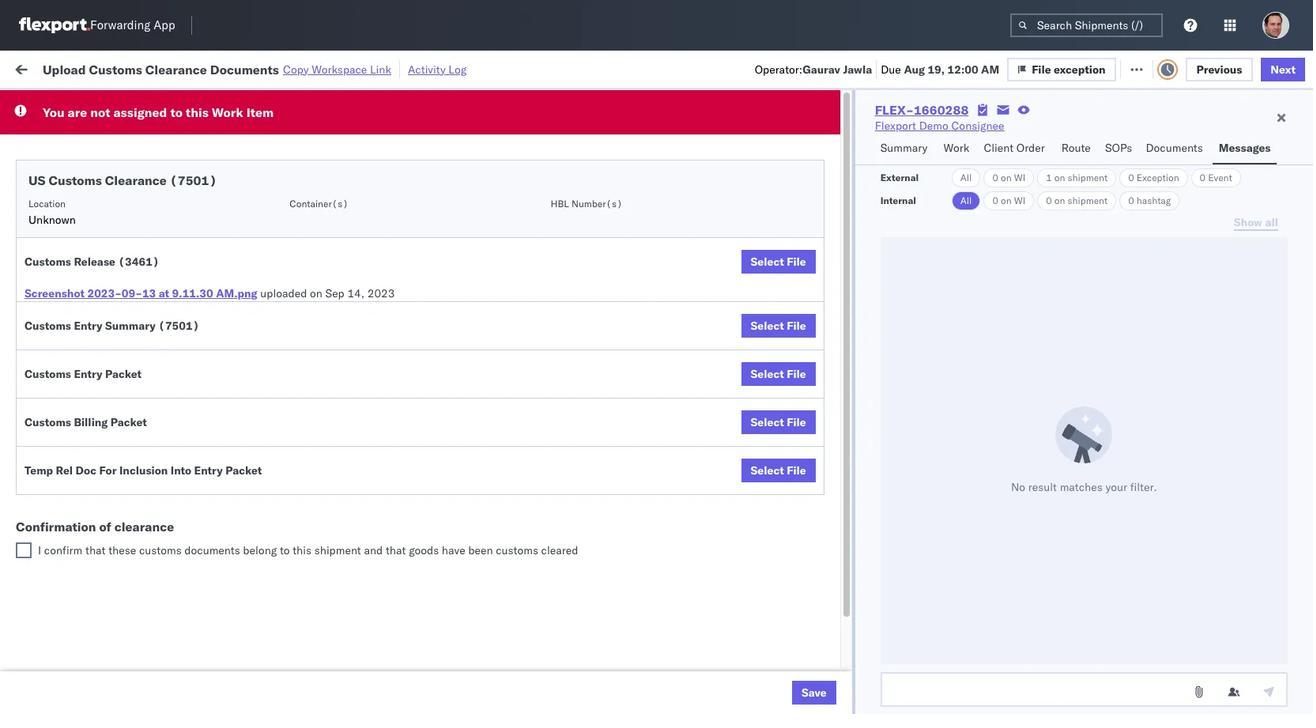Task type: locate. For each thing, give the bounding box(es) containing it.
2 horizontal spatial work
[[944, 141, 970, 155]]

10 resize handle column header from the left
[[1273, 123, 1292, 714]]

copy workspace link button
[[283, 62, 391, 76]]

lagerfeld up flex-1662119
[[848, 576, 895, 590]]

schedule delivery appointment up us customs clearance (7501)
[[36, 158, 194, 172]]

1 all from the top
[[961, 172, 972, 183]]

fcl for 4th schedule pickup from los angeles, ca 'link' from the bottom
[[519, 228, 539, 242]]

packet down upload customs clearance documents button
[[105, 367, 142, 381]]

2 - from the top
[[815, 576, 822, 590]]

ceau7522281, hlxu6269489, hlxu8034992 down route
[[974, 158, 1220, 172]]

1 on shipment
[[1046, 172, 1108, 183]]

packet down 4:00
[[226, 463, 262, 478]]

11:59 up uploaded
[[255, 228, 286, 242]]

0 horizontal spatial work
[[173, 61, 201, 76]]

2 s from the top
[[1311, 437, 1314, 451]]

1 vertical spatial hlxu8034992
[[1142, 193, 1220, 207]]

schedule up confirmation
[[36, 498, 83, 512]]

am
[[982, 62, 1000, 76], [281, 472, 300, 486]]

pdt, for third schedule pickup from los angeles, ca 'link'
[[308, 298, 333, 312]]

upload customs clearance documents up the customs entry packet
[[36, 324, 173, 354]]

hlxu6269489, down 0 on shipment
[[1058, 228, 1139, 242]]

flex-2130387 for schedule pickup from rotterdam, netherlands
[[873, 576, 955, 590]]

1 ceau7522281, from the top
[[974, 158, 1056, 172]]

uetu5238478 for 4:00 pm pst, dec 23, 2022
[[1059, 437, 1136, 451]]

2 1889466 from the top
[[907, 402, 955, 416]]

2 11:59 from the top
[[255, 193, 286, 208]]

hlxu8034992 down mbl/mawb numbers button
[[1142, 158, 1220, 172]]

0 vertical spatial omkar s
[[1275, 228, 1314, 242]]

to right 8:30
[[280, 543, 290, 558]]

3 schedule from the top
[[36, 219, 83, 234]]

confirm inside "button"
[[36, 471, 77, 485]]

schedule down confirmation
[[36, 541, 83, 555]]

0 vertical spatial test123456
[[1077, 159, 1144, 173]]

pickup for 4th schedule pickup from los angeles, ca button from the top of the page
[[86, 359, 120, 373]]

work inside button
[[173, 61, 201, 76]]

1 integration from the top
[[690, 541, 744, 556]]

due
[[881, 62, 901, 76]]

1846748
[[907, 159, 955, 173], [907, 193, 955, 208], [907, 228, 955, 242], [907, 263, 955, 277], [907, 298, 955, 312], [907, 333, 955, 347]]

aug
[[904, 62, 925, 76]]

resize handle column header for flex id
[[947, 123, 966, 714]]

2 upload customs clearance documents link from the top
[[36, 636, 225, 668]]

ceau7522281, hlxu6269489, hlxu8034992 down the 1 on shipment
[[974, 193, 1220, 207]]

select file button for temp rel doc for inclusion into entry packet
[[741, 459, 816, 482]]

pickup for third schedule pickup from los angeles, ca button from the top of the page
[[86, 289, 120, 303]]

4 select from the top
[[751, 415, 784, 429]]

summary down 09-
[[105, 319, 156, 333]]

0 vertical spatial packet
[[105, 367, 142, 381]]

schedule up us
[[36, 158, 83, 172]]

1 hlxu8034992 from the top
[[1142, 158, 1220, 172]]

us
[[28, 172, 46, 188]]

upload customs clearance documents link down 09-
[[36, 323, 225, 355]]

hbl number(s)
[[551, 198, 623, 210]]

hlxu8034992
[[1142, 158, 1220, 172], [1142, 193, 1220, 207], [1142, 228, 1220, 242]]

2 account from the top
[[771, 576, 813, 590]]

1 vertical spatial upload customs clearance documents
[[36, 637, 173, 667]]

11:59 down deadline
[[255, 159, 286, 173]]

customs
[[89, 61, 142, 77], [49, 172, 102, 188], [25, 255, 71, 269], [25, 319, 71, 333], [75, 324, 120, 338], [25, 367, 71, 381], [25, 415, 71, 429], [75, 637, 120, 651]]

ca for third schedule pickup from los angeles, ca 'link'
[[36, 305, 51, 319]]

pickup for first schedule pickup from los angeles, ca button from the top of the page
[[86, 185, 120, 199]]

pdt, for first schedule delivery appointment link
[[308, 159, 333, 173]]

0 vertical spatial shipment
[[1068, 172, 1108, 183]]

1 confirm from the top
[[36, 428, 77, 442]]

pickup for schedule pickup from rotterdam, netherlands button
[[86, 567, 120, 582]]

4 fcl from the top
[[519, 333, 539, 347]]

temp
[[25, 463, 53, 478]]

1 0 on wi from the top
[[993, 172, 1026, 183]]

0 vertical spatial 2023
[[368, 286, 395, 301]]

select file
[[751, 255, 806, 269], [751, 319, 806, 333], [751, 367, 806, 381], [751, 415, 806, 429], [751, 463, 806, 478]]

0 vertical spatial all
[[961, 172, 972, 183]]

0 vertical spatial this
[[186, 104, 209, 120]]

1 vertical spatial confirm
[[36, 471, 77, 485]]

schedule delivery appointment button
[[36, 157, 194, 174], [36, 261, 194, 279], [36, 401, 194, 418], [36, 540, 194, 557]]

select file for customs entry summary (7501)
[[751, 319, 806, 333]]

hlxu6269489, for omkar s
[[1058, 228, 1139, 242]]

1 vertical spatial shipment
[[1068, 195, 1108, 206]]

los up inclusion
[[143, 428, 160, 442]]

0 vertical spatial (7501)
[[170, 172, 217, 188]]

external
[[881, 172, 919, 183]]

test123456 down 0 on shipment
[[1077, 228, 1144, 242]]

0 vertical spatial ceau7522281, hlxu6269489, hlxu8034992
[[974, 158, 1220, 172]]

ca up the i
[[36, 514, 51, 528]]

dec for 24,
[[329, 472, 350, 486]]

1 omkar s from the top
[[1275, 228, 1314, 242]]

1 resize handle column header from the left
[[226, 123, 245, 714]]

unknown
[[28, 213, 76, 227]]

0 vertical spatial 0 on wi
[[993, 172, 1026, 183]]

2023 right 14,
[[368, 286, 395, 301]]

0 vertical spatial gaurav j
[[1275, 159, 1314, 173]]

1 11:59 pm pdt, nov 4, 2022 from the top
[[255, 159, 400, 173]]

upload up by:
[[43, 61, 86, 77]]

11:59 left container(s)
[[255, 193, 286, 208]]

2023
[[368, 286, 395, 301], [369, 541, 396, 556]]

file exception
[[1043, 61, 1117, 76], [1032, 62, 1106, 76]]

1 11:59 from the top
[[255, 159, 286, 173]]

1 vertical spatial test123456
[[1077, 193, 1144, 208]]

1662119
[[907, 611, 955, 625]]

778 at risk
[[292, 61, 346, 76]]

0 vertical spatial hlxu8034992
[[1142, 158, 1220, 172]]

resize handle column header for mbl/mawb numbers
[[1248, 123, 1267, 714]]

upload down the netherlands
[[36, 637, 72, 651]]

upload customs clearance documents down schedule pickup from rotterdam, netherlands
[[36, 637, 173, 667]]

4 schedule from the top
[[36, 262, 83, 276]]

3 ocean fcl from the top
[[484, 298, 539, 312]]

confirm inside confirm pickup from los angeles, ca
[[36, 428, 77, 442]]

ca inside confirm pickup from los angeles, ca
[[36, 444, 51, 458]]

numbers right sops
[[1135, 129, 1174, 141]]

3 1846748 from the top
[[907, 228, 955, 242]]

1
[[1046, 172, 1052, 183]]

resize handle column header
[[226, 123, 245, 714], [402, 123, 421, 714], [457, 123, 476, 714], [560, 123, 579, 714], [663, 123, 682, 714], [821, 123, 840, 714], [947, 123, 966, 714], [1050, 123, 1069, 714], [1248, 123, 1267, 714], [1273, 123, 1292, 714]]

doc
[[76, 463, 96, 478]]

2 flex-2130387 from the top
[[873, 576, 955, 590]]

ca for 4th schedule pickup from los angeles, ca 'link' from the bottom
[[36, 235, 51, 250]]

1 horizontal spatial am
[[982, 62, 1000, 76]]

ocean fcl for upload customs clearance documents button
[[484, 333, 539, 347]]

pm for 1st schedule delivery appointment link from the bottom
[[281, 541, 299, 556]]

schedule for 2nd schedule delivery appointment button from the bottom of the page
[[36, 401, 83, 416]]

2 ceau7522281, hlxu6269489, hlxu8034992 from the top
[[974, 193, 1220, 207]]

2 appointment from the top
[[130, 262, 194, 276]]

documents inside button
[[36, 340, 94, 354]]

0 on wi
[[993, 172, 1026, 183], [993, 195, 1026, 206]]

schedule delivery appointment button down of
[[36, 540, 194, 557]]

that right and at the left of page
[[386, 543, 406, 558]]

2 schedule delivery appointment from the top
[[36, 262, 194, 276]]

(3461)
[[118, 255, 159, 269]]

pst, for 6:00
[[302, 472, 327, 486]]

fcl for second upload customs clearance documents link from the bottom of the page
[[519, 333, 539, 347]]

schedule delivery appointment link down the workitem button
[[36, 157, 194, 173]]

0 vertical spatial dec
[[328, 437, 349, 451]]

dec
[[328, 437, 349, 451], [329, 472, 350, 486]]

shipment up 0 on shipment
[[1068, 172, 1108, 183]]

upload
[[43, 61, 86, 77], [36, 324, 72, 338], [36, 637, 72, 651]]

flex-
[[875, 102, 914, 118], [873, 159, 907, 173], [873, 193, 907, 208], [873, 228, 907, 242], [873, 263, 907, 277], [873, 298, 907, 312], [873, 333, 907, 347], [873, 367, 907, 382], [873, 402, 907, 416], [873, 437, 907, 451], [873, 472, 907, 486], [873, 507, 907, 521], [873, 541, 907, 556], [873, 576, 907, 590], [873, 611, 907, 625], [873, 646, 907, 660], [873, 681, 907, 695]]

ocean fcl for confirm pickup from los angeles, ca button
[[484, 437, 539, 451]]

schedule for first schedule pickup from los angeles, ca button from the top of the page
[[36, 185, 83, 199]]

1 vertical spatial 23,
[[349, 541, 366, 556]]

1 4, from the top
[[359, 159, 370, 173]]

4 schedule delivery appointment link from the top
[[36, 540, 194, 556]]

0 horizontal spatial to
[[170, 104, 183, 120]]

dec up 6:00 am pst, dec 24, 2022
[[328, 437, 349, 451]]

confirm for confirm delivery
[[36, 471, 77, 485]]

lhuu7894563, uetu5238478 for 6:00 am pst, dec 24, 2022
[[974, 471, 1136, 486]]

4 schedule delivery appointment from the top
[[36, 541, 194, 555]]

log
[[449, 62, 467, 76]]

that
[[85, 543, 106, 558], [386, 543, 406, 558]]

1 vertical spatial ceau7522281,
[[974, 193, 1056, 207]]

2 omkar from the top
[[1275, 437, 1308, 451]]

schedule delivery appointment button up confirm pickup from los angeles, ca
[[36, 401, 194, 418]]

from up clearance
[[123, 498, 146, 512]]

3 lagerfeld from the top
[[848, 646, 895, 660]]

0 vertical spatial all button
[[952, 168, 981, 187]]

(7501) down you are not assigned to this work item
[[170, 172, 217, 188]]

lhuu7894563, for 6:00 am pst, dec 24, 2022
[[974, 471, 1056, 486]]

nov for second upload customs clearance documents link from the bottom of the page
[[335, 333, 356, 347]]

from down the workitem button
[[123, 185, 146, 199]]

numbers inside the container numbers
[[974, 135, 1014, 147]]

0
[[993, 172, 999, 183], [1129, 172, 1135, 183], [1200, 172, 1206, 183], [993, 195, 999, 206], [1046, 195, 1052, 206], [1129, 195, 1135, 206]]

2 vertical spatial uetu5238478
[[1059, 471, 1136, 486]]

2 vertical spatial work
[[944, 141, 970, 155]]

schedule pickup from los angeles, ca button
[[36, 184, 225, 217], [36, 219, 225, 252], [36, 288, 225, 321], [36, 358, 225, 391], [36, 497, 225, 530]]

2 schedule from the top
[[36, 185, 83, 199]]

work
[[173, 61, 201, 76], [212, 104, 243, 120], [944, 141, 970, 155]]

4 lagerfeld from the top
[[848, 681, 895, 695]]

10 schedule from the top
[[36, 567, 83, 582]]

test123456 down sops
[[1077, 159, 1144, 173]]

pickup inside schedule pickup from rotterdam, netherlands
[[86, 567, 120, 582]]

0 horizontal spatial summary
[[105, 319, 156, 333]]

omkar s
[[1275, 228, 1314, 242], [1275, 437, 1314, 451]]

previous button
[[1186, 57, 1254, 81]]

jaehyun
[[1275, 541, 1314, 556]]

resize handle column header for client name
[[663, 123, 682, 714]]

1 horizontal spatial numbers
[[1135, 129, 1174, 141]]

5 ca from the top
[[36, 444, 51, 458]]

6 ocean fcl from the top
[[484, 541, 539, 556]]

upload inside button
[[36, 324, 72, 338]]

pm for 4th schedule pickup from los angeles, ca 'link' from the bottom
[[288, 228, 306, 242]]

ceau7522281, hlxu6269489, hlxu8034992 down 0 on shipment
[[974, 228, 1220, 242]]

schedule inside schedule pickup from rotterdam, netherlands
[[36, 567, 83, 582]]

upload customs clearance documents inside button
[[36, 324, 173, 354]]

1 vertical spatial dec
[[329, 472, 350, 486]]

flexport
[[875, 119, 917, 133]]

file exception button
[[1018, 57, 1127, 80], [1018, 57, 1127, 80], [1008, 57, 1116, 81], [1008, 57, 1116, 81]]

appointment down clearance
[[130, 541, 194, 555]]

4 flex-1846748 from the top
[[873, 263, 955, 277]]

4 integration test account - karl lagerfeld from the top
[[690, 681, 895, 695]]

3 lhuu7894563, uetu5238478 from the top
[[974, 471, 1136, 486]]

gaurav
[[803, 62, 841, 76], [1275, 159, 1310, 173], [1275, 263, 1310, 277]]

0 vertical spatial s
[[1311, 228, 1314, 242]]

5 fcl from the top
[[519, 437, 539, 451]]

1 vertical spatial wi
[[1014, 195, 1026, 206]]

am right 12:00
[[982, 62, 1000, 76]]

2 select from the top
[[751, 319, 784, 333]]

1 s from the top
[[1311, 228, 1314, 242]]

1 vertical spatial lhuu7894563, uetu5238478
[[974, 437, 1136, 451]]

s for lhuu7894563, uetu5238478
[[1311, 437, 1314, 451]]

1 vertical spatial summary
[[105, 319, 156, 333]]

2 schedule pickup from los angeles, ca from the top
[[36, 219, 213, 250]]

schedule up customs billing packet
[[36, 359, 83, 373]]

1 test123456 from the top
[[1077, 159, 1144, 173]]

select file button for customs billing packet
[[741, 410, 816, 434]]

1 vertical spatial upload customs clearance documents link
[[36, 636, 225, 668]]

fcl for confirm pickup from los angeles, ca link
[[519, 437, 539, 451]]

entry for packet
[[74, 367, 102, 381]]

schedule pickup from rotterdam, netherlands
[[36, 567, 205, 598]]

flex-1889466 for confirm delivery
[[873, 472, 955, 486]]

0 hashtag
[[1129, 195, 1171, 206]]

1 vertical spatial all button
[[952, 191, 981, 210]]

11:59
[[255, 159, 286, 173], [255, 193, 286, 208], [255, 228, 286, 242], [255, 298, 286, 312]]

7 resize handle column header from the left
[[947, 123, 966, 714]]

0 vertical spatial work
[[173, 61, 201, 76]]

flex-1889466 for confirm pickup from los angeles, ca
[[873, 437, 955, 451]]

4 schedule pickup from los angeles, ca link from the top
[[36, 358, 225, 390]]

client left name on the left of the page
[[587, 129, 612, 141]]

4 select file button from the top
[[741, 410, 816, 434]]

item
[[247, 104, 274, 120]]

0 vertical spatial j
[[1313, 159, 1314, 173]]

this left jan
[[293, 543, 312, 558]]

flex-2130387 down "flex-1893174"
[[873, 541, 955, 556]]

-
[[815, 541, 822, 556], [815, 576, 822, 590], [815, 646, 822, 660], [815, 681, 822, 695]]

8 schedule from the top
[[36, 498, 83, 512]]

flex-2130387 up flex-1662119
[[873, 576, 955, 590]]

from right 2023-
[[123, 289, 146, 303]]

1 horizontal spatial summary
[[881, 141, 928, 155]]

0 vertical spatial flex-2130387
[[873, 541, 955, 556]]

2 vertical spatial 2130387
[[907, 646, 955, 660]]

this right for
[[186, 104, 209, 120]]

1 vertical spatial all
[[961, 195, 972, 206]]

pickup for fifth schedule pickup from los angeles, ca button from the top of the page
[[86, 498, 120, 512]]

i confirm that these customs documents belong to this shipment and that goods have been customs cleared
[[38, 543, 578, 558]]

23, up 24,
[[352, 437, 369, 451]]

schedule delivery appointment link up 2023-
[[36, 261, 194, 277]]

2 vertical spatial lhuu7894563, uetu5238478
[[974, 471, 1136, 486]]

numbers down container
[[974, 135, 1014, 147]]

file for customs entry packet
[[787, 367, 806, 381]]

ceau7522281, for omkar
[[974, 228, 1056, 242]]

1 vertical spatial lhuu7894563,
[[974, 437, 1056, 451]]

0 vertical spatial upload
[[43, 61, 86, 77]]

ocean
[[484, 159, 516, 173], [621, 159, 653, 173], [724, 159, 756, 173], [621, 193, 653, 208], [484, 228, 516, 242], [621, 228, 653, 242], [724, 228, 756, 242], [724, 263, 756, 277], [484, 298, 516, 312], [621, 298, 653, 312], [724, 298, 756, 312], [484, 333, 516, 347], [621, 333, 653, 347], [724, 333, 756, 347], [724, 367, 756, 382], [724, 402, 756, 416], [484, 437, 516, 451], [621, 437, 653, 451], [724, 437, 756, 451], [724, 472, 756, 486], [484, 541, 516, 556]]

on
[[388, 61, 400, 76], [1001, 172, 1012, 183], [1055, 172, 1066, 183], [1001, 195, 1012, 206], [1055, 195, 1066, 206], [310, 286, 323, 301]]

0 vertical spatial at
[[315, 61, 325, 76]]

2 j from the top
[[1313, 263, 1314, 277]]

customs down clearance
[[139, 543, 182, 558]]

1 vertical spatial abcdefg78456546
[[1077, 437, 1184, 451]]

entry up customs billing packet
[[74, 367, 102, 381]]

ca down screenshot at the top left
[[36, 305, 51, 319]]

ca down us
[[36, 200, 51, 215]]

0 vertical spatial ceau7522281,
[[974, 158, 1056, 172]]

ready
[[121, 98, 149, 110]]

4, for first schedule delivery appointment link
[[359, 159, 370, 173]]

0 vertical spatial upload customs clearance documents
[[36, 324, 173, 354]]

0 horizontal spatial consignee
[[690, 129, 735, 141]]

pst, left jan
[[301, 541, 326, 556]]

1 vertical spatial work
[[212, 104, 243, 120]]

4 pdt, from the top
[[308, 298, 333, 312]]

schedule delivery appointment up 2023-
[[36, 262, 194, 276]]

hlxu8034992 for omkar s
[[1142, 228, 1220, 242]]

flex-1662119 button
[[848, 607, 958, 629], [848, 607, 958, 629]]

action
[[1258, 61, 1293, 76]]

flex-1846748 for 4th schedule pickup from los angeles, ca 'link' from the bottom
[[873, 228, 955, 242]]

1 vertical spatial 0 on wi
[[993, 195, 1026, 206]]

2130387 up 1662119
[[907, 576, 955, 590]]

4 ca from the top
[[36, 374, 51, 389]]

ceau7522281, for gaurav
[[974, 158, 1056, 172]]

omkar s for ceau7522281, hlxu6269489, hlxu8034992
[[1275, 228, 1314, 242]]

None text field
[[881, 672, 1288, 707]]

1 vertical spatial upload
[[36, 324, 72, 338]]

due aug 19, 12:00 am
[[881, 62, 1000, 76]]

lhuu7894563, uetu5238478
[[974, 402, 1136, 416], [974, 437, 1136, 451], [974, 471, 1136, 486]]

ocean fcl for 4th schedule pickup from los angeles, ca button from the bottom
[[484, 228, 539, 242]]

5 1846748 from the top
[[907, 298, 955, 312]]

2 vertical spatial test123456
[[1077, 228, 1144, 242]]

at right "13"
[[159, 286, 169, 301]]

8 resize handle column header from the left
[[1050, 123, 1069, 714]]

ocean fcl for third schedule pickup from los angeles, ca button from the top of the page
[[484, 298, 539, 312]]

4 1889466 from the top
[[907, 472, 955, 486]]

us customs clearance (7501)
[[28, 172, 217, 188]]

4, up 14,
[[359, 228, 370, 242]]

flex-1846748 for third schedule pickup from los angeles, ca 'link'
[[873, 298, 955, 312]]

2 confirm from the top
[[36, 471, 77, 485]]

2 vertical spatial upload
[[36, 637, 72, 651]]

ca for 5th schedule pickup from los angeles, ca 'link' from the bottom of the page
[[36, 200, 51, 215]]

select file for customs entry packet
[[751, 367, 806, 381]]

lagerfeld
[[848, 541, 895, 556], [848, 576, 895, 590], [848, 646, 895, 660], [848, 681, 895, 695]]

hlxu8034992 down hashtag
[[1142, 228, 1220, 242]]

1 vertical spatial packet
[[111, 415, 147, 429]]

resize handle column header for workitem
[[226, 123, 245, 714]]

schedule
[[36, 158, 83, 172], [36, 185, 83, 199], [36, 219, 83, 234], [36, 262, 83, 276], [36, 289, 83, 303], [36, 359, 83, 373], [36, 401, 83, 416], [36, 498, 83, 512], [36, 541, 83, 555], [36, 567, 83, 582]]

0 on wi for 0
[[993, 195, 1026, 206]]

0 left hashtag
[[1129, 195, 1135, 206]]

work left item
[[212, 104, 243, 120]]

entry for summary
[[74, 319, 102, 333]]

11:59 up 11:00
[[255, 298, 286, 312]]

schedule delivery appointment link up confirm pickup from los angeles, ca
[[36, 401, 194, 416]]

0 horizontal spatial that
[[85, 543, 106, 558]]

pst, for 8:30
[[301, 541, 326, 556]]

confirm delivery
[[36, 471, 120, 485]]

1889466
[[907, 367, 955, 382], [907, 402, 955, 416], [907, 437, 955, 451], [907, 472, 955, 486]]

4, right the sep on the top of the page
[[359, 298, 370, 312]]

lagerfeld down "flex-1893174"
[[848, 541, 895, 556]]

3 schedule pickup from los angeles, ca link from the top
[[36, 288, 225, 320]]

2 vertical spatial ceau7522281, hlxu6269489, hlxu8034992
[[974, 228, 1220, 242]]

0 vertical spatial upload customs clearance documents link
[[36, 323, 225, 355]]

3 appointment from the top
[[130, 401, 194, 416]]

0 horizontal spatial at
[[159, 286, 169, 301]]

3 ca from the top
[[36, 305, 51, 319]]

13
[[142, 286, 156, 301]]

pickup inside confirm pickup from los angeles, ca
[[80, 428, 114, 442]]

1 vertical spatial uetu5238478
[[1059, 437, 1136, 451]]

5 resize handle column header from the left
[[663, 123, 682, 714]]

1 vertical spatial j
[[1313, 263, 1314, 277]]

customs left billing
[[25, 415, 71, 429]]

1 horizontal spatial at
[[315, 61, 325, 76]]

4 schedule delivery appointment button from the top
[[36, 540, 194, 557]]

forwarding app
[[90, 18, 175, 33]]

appointment for second schedule delivery appointment link from the bottom of the page
[[130, 401, 194, 416]]

upload for 2nd upload customs clearance documents link from the top
[[36, 637, 72, 651]]

0 vertical spatial lhuu7894563,
[[974, 402, 1056, 416]]

3 uetu5238478 from the top
[[1059, 471, 1136, 486]]

upload customs clearance documents copy workspace link
[[43, 61, 391, 77]]

filter.
[[1131, 480, 1158, 494]]

documents up the exception
[[1146, 141, 1204, 155]]

schedule delivery appointment for first schedule delivery appointment link
[[36, 158, 194, 172]]

blocked,
[[195, 98, 234, 110]]

uploaded
[[260, 286, 307, 301]]

select file for customs release (3461)
[[751, 255, 806, 269]]

2130387 up '2130384'
[[907, 646, 955, 660]]

1 wi from the top
[[1014, 172, 1026, 183]]

pm for first schedule delivery appointment link
[[288, 159, 306, 173]]

from up (3461)
[[123, 219, 146, 234]]

ca up temp
[[36, 444, 51, 458]]

pm
[[288, 159, 306, 173], [288, 193, 306, 208], [288, 228, 306, 242], [288, 298, 306, 312], [288, 333, 306, 347], [281, 437, 299, 451], [281, 541, 299, 556]]

lhuu7894563, for 4:00 pm pst, dec 23, 2022
[[974, 437, 1056, 451]]

1 vertical spatial gaurav j
[[1275, 263, 1314, 277]]

11:00
[[255, 333, 286, 347]]

1 1889466 from the top
[[907, 367, 955, 382]]

1 vertical spatial flex-2130387
[[873, 576, 955, 590]]

client
[[587, 129, 612, 141], [984, 141, 1014, 155]]

customs up location
[[49, 172, 102, 188]]

shipment left and at the left of page
[[315, 543, 361, 558]]

1889466 for schedule pickup from los angeles, ca
[[907, 367, 955, 382]]

4 4, from the top
[[359, 298, 370, 312]]

1 vertical spatial ceau7522281, hlxu6269489, hlxu8034992
[[974, 193, 1220, 207]]

my
[[16, 57, 41, 79]]

sops button
[[1099, 134, 1140, 165]]

2 vertical spatial hlxu6269489,
[[1058, 228, 1139, 242]]

0 vertical spatial entry
[[74, 319, 102, 333]]

2 pdt, from the top
[[308, 193, 333, 208]]

flex-1893174 button
[[848, 503, 958, 525], [848, 503, 958, 525]]

3 flex-1889466 from the top
[[873, 437, 955, 451]]

flex-1846748
[[873, 159, 955, 173], [873, 193, 955, 208], [873, 228, 955, 242], [873, 263, 955, 277], [873, 298, 955, 312], [873, 333, 955, 347]]

0 down client order button at the top of the page
[[993, 195, 999, 206]]

pm for second upload customs clearance documents link from the bottom of the page
[[288, 333, 306, 347]]

assigned
[[113, 104, 167, 120]]

1 horizontal spatial client
[[984, 141, 1014, 155]]

1 horizontal spatial consignee
[[952, 119, 1005, 133]]

customs right 'been'
[[496, 543, 539, 558]]

0 horizontal spatial am
[[281, 472, 300, 486]]

1 vertical spatial s
[[1311, 437, 1314, 451]]

0 horizontal spatial client
[[587, 129, 612, 141]]

shipment for 1 on shipment
[[1068, 172, 1108, 183]]

1 omkar from the top
[[1275, 228, 1308, 242]]

select for customs billing packet
[[751, 415, 784, 429]]

select for customs release (3461)
[[751, 255, 784, 269]]

1 vertical spatial omkar s
[[1275, 437, 1314, 451]]

3 hlxu6269489, from the top
[[1058, 228, 1139, 242]]

upload customs clearance documents link down schedule pickup from rotterdam, netherlands button
[[36, 636, 225, 668]]

schedule down location
[[36, 219, 83, 234]]

flex-1889466 for schedule pickup from los angeles, ca
[[873, 367, 955, 382]]

0 vertical spatial uetu5238478
[[1059, 402, 1136, 416]]

forwarding
[[90, 18, 150, 33]]

1 vertical spatial entry
[[74, 367, 102, 381]]

all button
[[952, 168, 981, 187], [952, 191, 981, 210]]

3 ceau7522281, from the top
[[974, 228, 1056, 242]]

2130387 down 1893174
[[907, 541, 955, 556]]

2 vertical spatial ceau7522281,
[[974, 228, 1056, 242]]

dec left 24,
[[329, 472, 350, 486]]

schedule up the netherlands
[[36, 567, 83, 582]]

1 vertical spatial hlxu6269489,
[[1058, 193, 1139, 207]]

1 fcl from the top
[[519, 159, 539, 173]]

1 vertical spatial am
[[281, 472, 300, 486]]

customs up customs billing packet
[[25, 367, 71, 381]]

temp rel doc for inclusion into entry packet
[[25, 463, 262, 478]]

1 horizontal spatial customs
[[496, 543, 539, 558]]

4 flex-1889466 from the top
[[873, 472, 955, 486]]

4 karl from the top
[[825, 681, 846, 695]]

4 ocean fcl from the top
[[484, 333, 539, 347]]

1 horizontal spatial work
[[212, 104, 243, 120]]

pst, for 11:00
[[308, 333, 332, 347]]

4, down deadline button
[[359, 159, 370, 173]]

2 vertical spatial lhuu7894563,
[[974, 471, 1056, 486]]

1 horizontal spatial to
[[280, 543, 290, 558]]

to right for
[[170, 104, 183, 120]]

am right the 6:00
[[281, 472, 300, 486]]

schedule delivery appointment button up 2023-
[[36, 261, 194, 279]]

select for customs entry summary (7501)
[[751, 319, 784, 333]]

2 all from the top
[[961, 195, 972, 206]]

7 schedule from the top
[[36, 401, 83, 416]]

test123456 for omkar s
[[1077, 228, 1144, 242]]

0 vertical spatial 23,
[[352, 437, 369, 451]]

not
[[90, 104, 110, 120]]

09-
[[122, 286, 142, 301]]

schedule up unknown
[[36, 185, 83, 199]]

jawla
[[843, 62, 873, 76]]

pst, down the 4:00 pm pst, dec 23, 2022
[[302, 472, 327, 486]]

s for ceau7522281, hlxu6269489, hlxu8034992
[[1311, 228, 1314, 242]]

None checkbox
[[16, 543, 32, 558]]

4, for third schedule pickup from los angeles, ca 'link'
[[359, 298, 370, 312]]

and
[[364, 543, 383, 558]]

schedule delivery appointment down of
[[36, 541, 194, 555]]

pickup for confirm pickup from los angeles, ca button
[[80, 428, 114, 442]]

schedule delivery appointment link down of
[[36, 540, 194, 556]]

client order
[[984, 141, 1045, 155]]

3 integration from the top
[[690, 646, 744, 660]]

delivery inside "button"
[[80, 471, 120, 485]]

schedule for fifth schedule pickup from los angeles, ca button from the top of the page
[[36, 498, 83, 512]]

karl
[[825, 541, 846, 556], [825, 576, 846, 590], [825, 646, 846, 660], [825, 681, 846, 695]]

schedule for third schedule pickup from los angeles, ca button from the top of the page
[[36, 289, 83, 303]]

6 resize handle column header from the left
[[821, 123, 840, 714]]

inclusion
[[119, 463, 168, 478]]

los up (3461)
[[149, 219, 167, 234]]

1 ceau7522281, hlxu6269489, hlxu8034992 from the top
[[974, 158, 1220, 172]]

1 horizontal spatial that
[[386, 543, 406, 558]]

from down these
[[123, 567, 146, 582]]

summary
[[881, 141, 928, 155], [105, 319, 156, 333]]

los inside confirm pickup from los angeles, ca
[[143, 428, 160, 442]]

copy
[[283, 62, 309, 76]]

2023 left goods
[[369, 541, 396, 556]]

(7501) for us customs clearance (7501)
[[170, 172, 217, 188]]

2 vertical spatial hlxu8034992
[[1142, 228, 1220, 242]]

2 vertical spatial flex-2130387
[[873, 646, 955, 660]]

23, for 2023
[[349, 541, 366, 556]]

activity
[[408, 62, 446, 76]]

2 lhuu7894563, from the top
[[974, 437, 1056, 451]]

all for internal
[[961, 195, 972, 206]]

4, right container(s)
[[359, 193, 370, 208]]



Task type: describe. For each thing, give the bounding box(es) containing it.
release
[[74, 255, 115, 269]]

(0)
[[257, 61, 278, 76]]

flex-1662119
[[873, 611, 955, 625]]

flexport. image
[[19, 17, 90, 33]]

wi for 1
[[1014, 172, 1026, 183]]

clearance down the workitem button
[[105, 172, 167, 188]]

2 schedule delivery appointment link from the top
[[36, 261, 194, 277]]

hashtag
[[1137, 195, 1171, 206]]

test123456 for gaurav j
[[1077, 159, 1144, 173]]

pst, for 4:00
[[301, 437, 326, 451]]

3 - from the top
[[815, 646, 822, 660]]

jan
[[328, 541, 346, 556]]

location
[[28, 198, 66, 210]]

batch
[[1224, 61, 1255, 76]]

shipment for 0 on shipment
[[1068, 195, 1108, 206]]

rotterdam,
[[149, 567, 205, 582]]

omkar for lhuu7894563, uetu5238478
[[1275, 437, 1308, 451]]

nov for first schedule delivery appointment link
[[336, 159, 357, 173]]

resize handle column header for container numbers
[[1050, 123, 1069, 714]]

1 vertical spatial 2023
[[369, 541, 396, 556]]

schedule for 2nd schedule delivery appointment button from the top
[[36, 262, 83, 276]]

summary inside summary button
[[881, 141, 928, 155]]

0 vertical spatial to
[[170, 104, 183, 120]]

1 schedule pickup from los angeles, ca link from the top
[[36, 184, 225, 216]]

confirmation of clearance
[[16, 519, 174, 535]]

1 schedule delivery appointment button from the top
[[36, 157, 194, 174]]

schedule delivery appointment for second schedule delivery appointment link from the bottom of the page
[[36, 401, 194, 416]]

customs down the netherlands
[[75, 637, 120, 651]]

in
[[237, 98, 246, 110]]

wi for 0
[[1014, 195, 1026, 206]]

5 schedule pickup from los angeles, ca from the top
[[36, 498, 213, 528]]

snooze
[[429, 129, 460, 141]]

1 vertical spatial to
[[280, 543, 290, 558]]

screenshot
[[25, 286, 85, 301]]

consignee inside consignee button
[[690, 129, 735, 141]]

fcl for third schedule pickup from los angeles, ca 'link'
[[519, 298, 539, 312]]

flex-1660288 link
[[875, 102, 969, 118]]

los right 09-
[[149, 289, 167, 303]]

zimu3048342
[[1077, 681, 1153, 695]]

schedule pickup from rotterdam, netherlands button
[[36, 567, 225, 600]]

2 vertical spatial shipment
[[315, 543, 361, 558]]

1 customs from the left
[[139, 543, 182, 558]]

0 vertical spatial gaurav
[[803, 62, 841, 76]]

documents button
[[1140, 134, 1213, 165]]

lhuu7894563, uetu5238478 for 4:00 pm pst, dec 23, 2022
[[974, 437, 1136, 451]]

clearance down schedule pickup from rotterdam, netherlands button
[[122, 637, 173, 651]]

1 vertical spatial this
[[293, 543, 312, 558]]

2 schedule pickup from los angeles, ca link from the top
[[36, 219, 225, 250]]

operator
[[1275, 129, 1313, 141]]

forwarding app link
[[19, 17, 175, 33]]

2 11:59 pm pdt, nov 4, 2022 from the top
[[255, 193, 400, 208]]

4 account from the top
[[771, 681, 813, 695]]

clearance inside button
[[122, 324, 173, 338]]

next
[[1271, 62, 1296, 76]]

schedule delivery appointment for 1st schedule delivery appointment link from the bottom
[[36, 541, 194, 555]]

1 vertical spatial at
[[159, 286, 169, 301]]

documents
[[185, 543, 240, 558]]

8:30
[[255, 541, 279, 556]]

2 schedule pickup from los angeles, ca button from the top
[[36, 219, 225, 252]]

workspace
[[312, 62, 367, 76]]

los down upload customs clearance documents button
[[149, 359, 167, 373]]

upload customs clearance documents for second upload customs clearance documents link from the bottom of the page
[[36, 324, 173, 354]]

activity log
[[408, 62, 467, 76]]

5 schedule pickup from los angeles, ca button from the top
[[36, 497, 225, 530]]

resize handle column header for consignee
[[821, 123, 840, 714]]

demo
[[920, 119, 949, 133]]

select file button for customs release (3461)
[[741, 250, 816, 274]]

client for client order
[[984, 141, 1014, 155]]

1 schedule pickup from los angeles, ca from the top
[[36, 185, 213, 215]]

1 vertical spatial gaurav
[[1275, 159, 1310, 173]]

6:00 am pst, dec 24, 2022
[[255, 472, 400, 486]]

work
[[45, 57, 86, 79]]

abcdefg78456546 for 4:00 pm pst, dec 23, 2022
[[1077, 437, 1184, 451]]

Search Work text field
[[781, 57, 954, 80]]

packet for customs billing packet
[[111, 415, 147, 429]]

3 schedule pickup from los angeles, ca from the top
[[36, 289, 213, 319]]

flex-1660288
[[875, 102, 969, 118]]

schedule pickup from rotterdam, netherlands link
[[36, 567, 225, 598]]

route button
[[1056, 134, 1099, 165]]

2 integration from the top
[[690, 576, 744, 590]]

2 flex-1846748 from the top
[[873, 193, 955, 208]]

confirm delivery link
[[36, 470, 120, 486]]

file for customs release (3461)
[[787, 255, 806, 269]]

delivery for 6:00 am pst, dec 24, 2022
[[80, 471, 120, 485]]

2 karl from the top
[[825, 576, 846, 590]]

customs release (3461)
[[25, 255, 159, 269]]

from down upload customs clearance documents button
[[123, 359, 146, 373]]

1 lagerfeld from the top
[[848, 541, 895, 556]]

work inside button
[[944, 141, 970, 155]]

0 exception
[[1129, 172, 1180, 183]]

flex
[[848, 129, 866, 141]]

5 schedule pickup from los angeles, ca link from the top
[[36, 497, 225, 529]]

all button for internal
[[952, 191, 981, 210]]

0 left the event
[[1200, 172, 1206, 183]]

for
[[99, 463, 117, 478]]

goods
[[409, 543, 439, 558]]

2 flex-1889466 from the top
[[873, 402, 955, 416]]

3 resize handle column header from the left
[[457, 123, 476, 714]]

187
[[364, 61, 385, 76]]

mbl/mawb numbers button
[[1069, 126, 1251, 142]]

los down the workitem button
[[149, 185, 167, 199]]

appointment for 1st schedule delivery appointment link from the bottom
[[130, 541, 194, 555]]

message
[[213, 61, 257, 76]]

documents down the netherlands
[[36, 653, 94, 667]]

screenshot 2023-09-13 at 9.11.30 am.png uploaded on sep 14, 2023
[[25, 286, 395, 301]]

3 schedule delivery appointment link from the top
[[36, 401, 194, 416]]

2130387 for schedule pickup from rotterdam, netherlands
[[907, 576, 955, 590]]

flexport demo consignee link
[[875, 118, 1005, 134]]

mbl/mawb numbers
[[1077, 129, 1174, 141]]

2 schedule delivery appointment button from the top
[[36, 261, 194, 279]]

numbers for container numbers
[[974, 135, 1014, 147]]

1 gaurav j from the top
[[1275, 159, 1314, 173]]

4 11:59 pm pdt, nov 4, 2022 from the top
[[255, 298, 400, 312]]

file for customs entry summary (7501)
[[787, 319, 806, 333]]

778
[[292, 61, 312, 76]]

rel
[[56, 463, 73, 478]]

progress
[[248, 98, 287, 110]]

uetu5238478 for 6:00 am pst, dec 24, 2022
[[1059, 471, 1136, 486]]

19,
[[928, 62, 945, 76]]

1 j from the top
[[1313, 159, 1314, 173]]

0 on wi for 1
[[993, 172, 1026, 183]]

angeles, inside confirm pickup from los angeles, ca
[[163, 428, 207, 442]]

1 karl from the top
[[825, 541, 846, 556]]

documents inside button
[[1146, 141, 1204, 155]]

deadline
[[255, 129, 293, 141]]

from inside confirm pickup from los angeles, ca
[[117, 428, 140, 442]]

fcl for 1st schedule delivery appointment link from the bottom
[[519, 541, 539, 556]]

appointment for 3rd schedule delivery appointment link from the bottom of the page
[[130, 262, 194, 276]]

workitem button
[[9, 126, 229, 142]]

billing
[[74, 415, 108, 429]]

abcdefg78456546 for 6:00 am pst, dec 24, 2022
[[1077, 472, 1184, 486]]

2 that from the left
[[386, 543, 406, 558]]

1 - from the top
[[815, 541, 822, 556]]

2 vertical spatial gaurav
[[1275, 263, 1310, 277]]

1 schedule pickup from los angeles, ca button from the top
[[36, 184, 225, 217]]

no
[[1011, 480, 1026, 494]]

your
[[1106, 480, 1128, 494]]

1 schedule delivery appointment link from the top
[[36, 157, 194, 173]]

exception
[[1137, 172, 1180, 183]]

confirmation
[[16, 519, 96, 535]]

4 schedule pickup from los angeles, ca button from the top
[[36, 358, 225, 391]]

4 11:59 from the top
[[255, 298, 286, 312]]

3 2130387 from the top
[[907, 646, 955, 660]]

1 lhuu7894563, from the top
[[974, 402, 1056, 416]]

0 horizontal spatial this
[[186, 104, 209, 120]]

2 1846748 from the top
[[907, 193, 955, 208]]

3 11:59 from the top
[[255, 228, 286, 242]]

3 account from the top
[[771, 646, 813, 660]]

schedule for 4th schedule pickup from los angeles, ca button from the top of the page
[[36, 359, 83, 373]]

flex-1846748 for first schedule delivery appointment link
[[873, 159, 955, 173]]

schedule for 1st schedule delivery appointment button from the bottom
[[36, 541, 83, 555]]

1 ocean fcl from the top
[[484, 159, 539, 173]]

3 integration test account - karl lagerfeld from the top
[[690, 646, 895, 660]]

confirm pickup from los angeles, ca
[[36, 428, 207, 458]]

1660288
[[914, 102, 969, 118]]

app
[[154, 18, 175, 33]]

file for customs billing packet
[[787, 415, 806, 429]]

flex id button
[[840, 126, 951, 142]]

3 schedule pickup from los angeles, ca button from the top
[[36, 288, 225, 321]]

event
[[1209, 172, 1233, 183]]

file for temp rel doc for inclusion into entry packet
[[787, 463, 806, 478]]

customs up screenshot at the top left
[[25, 255, 71, 269]]

by:
[[57, 97, 72, 111]]

nov for third schedule pickup from los angeles, ca 'link'
[[336, 298, 357, 312]]

ca for fourth schedule pickup from los angeles, ca 'link' from the top
[[36, 374, 51, 389]]

4 integration from the top
[[690, 681, 744, 695]]

0 vertical spatial am
[[982, 62, 1000, 76]]

numbers for mbl/mawb numbers
[[1135, 129, 1174, 141]]

consignee inside flexport demo consignee link
[[952, 119, 1005, 133]]

track
[[403, 61, 429, 76]]

8,
[[359, 333, 369, 347]]

from inside schedule pickup from rotterdam, netherlands
[[123, 567, 146, 582]]

14,
[[347, 286, 365, 301]]

1 integration test account - karl lagerfeld from the top
[[690, 541, 895, 556]]

23, for 2022
[[352, 437, 369, 451]]

(7501) for customs entry summary (7501)
[[158, 319, 200, 333]]

4 - from the top
[[815, 681, 822, 695]]

activity log button
[[408, 60, 467, 78]]

dec for 23,
[[328, 437, 349, 451]]

Search Shipments (/) text field
[[1011, 13, 1163, 37]]

pm for third schedule pickup from los angeles, ca 'link'
[[288, 298, 306, 312]]

internal
[[881, 195, 917, 206]]

schedule for 4th schedule delivery appointment button from the bottom
[[36, 158, 83, 172]]

2 vertical spatial entry
[[194, 463, 223, 478]]

0 down client order
[[993, 172, 999, 183]]

documents up 'in'
[[210, 61, 279, 77]]

1846748 for second upload customs clearance documents link from the bottom of the page
[[907, 333, 955, 347]]

2 customs from the left
[[496, 543, 539, 558]]

0 down 1 on the right of the page
[[1046, 195, 1052, 206]]

select file button for customs entry packet
[[741, 362, 816, 386]]

3 11:59 pm pdt, nov 4, 2022 from the top
[[255, 228, 400, 242]]

hlxu6269489, for gaurav j
[[1058, 158, 1139, 172]]

client name
[[587, 129, 640, 141]]

6:00
[[255, 472, 279, 486]]

4 schedule pickup from los angeles, ca from the top
[[36, 359, 213, 389]]

1 upload customs clearance documents link from the top
[[36, 323, 225, 355]]

customs inside button
[[75, 324, 120, 338]]

mode button
[[476, 126, 563, 142]]

save
[[802, 686, 827, 700]]

all for external
[[961, 172, 972, 183]]

resize handle column header for deadline
[[402, 123, 421, 714]]

flex-2130384
[[873, 681, 955, 695]]

resize handle column header for mode
[[560, 123, 579, 714]]

clearance
[[115, 519, 174, 535]]

select for customs entry packet
[[751, 367, 784, 381]]

schedule for 4th schedule pickup from los angeles, ca button from the bottom
[[36, 219, 83, 234]]

flexport demo consignee
[[875, 119, 1005, 133]]

3 flex-2130387 from the top
[[873, 646, 955, 660]]

confirm pickup from los angeles, ca link
[[36, 427, 225, 459]]

operator: gaurav jawla
[[755, 62, 873, 76]]

schedule for schedule pickup from rotterdam, netherlands button
[[36, 567, 83, 582]]

2 hlxu8034992 from the top
[[1142, 193, 1220, 207]]

0 left the exception
[[1129, 172, 1135, 183]]

2 lagerfeld from the top
[[848, 576, 895, 590]]

4, for 4th schedule pickup from los angeles, ca 'link' from the bottom
[[359, 228, 370, 242]]

you
[[43, 104, 65, 120]]

:
[[114, 98, 117, 110]]

1 lhuu7894563, uetu5238478 from the top
[[974, 402, 1136, 416]]

select for temp rel doc for inclusion into entry packet
[[751, 463, 784, 478]]

2 vertical spatial packet
[[226, 463, 262, 478]]

2 gaurav j from the top
[[1275, 263, 1314, 277]]

into
[[171, 463, 191, 478]]

1 abcdefg78456546 from the top
[[1077, 402, 1184, 416]]

import work button
[[128, 51, 207, 86]]

delivery for 8:30 pm pst, jan 23, 2023
[[86, 541, 127, 555]]

4 1846748 from the top
[[907, 263, 955, 277]]

ceau7522281, hlxu6269489, hlxu8034992 for omkar s
[[974, 228, 1220, 242]]

2 ceau7522281, from the top
[[974, 193, 1056, 207]]

1846748 for 4th schedule pickup from los angeles, ca 'link' from the bottom
[[907, 228, 955, 242]]

2 4, from the top
[[359, 193, 370, 208]]

2 test123456 from the top
[[1077, 193, 1144, 208]]

container
[[974, 123, 1017, 134]]

flex-1893174
[[873, 507, 955, 521]]

belong
[[243, 543, 277, 558]]

customs up :
[[89, 61, 142, 77]]

of
[[99, 519, 111, 535]]

customs entry summary (7501)
[[25, 319, 200, 333]]

order
[[1017, 141, 1045, 155]]

1889466 for confirm pickup from los angeles, ca
[[907, 437, 955, 451]]

1 that from the left
[[85, 543, 106, 558]]

next button
[[1262, 57, 1306, 81]]

2130387 for schedule delivery appointment
[[907, 541, 955, 556]]

los up clearance
[[149, 498, 167, 512]]

clearance up work, on the left top
[[145, 61, 207, 77]]

1846748 for first schedule delivery appointment link
[[907, 159, 955, 173]]

confirm pickup from los angeles, ca button
[[36, 427, 225, 461]]

12:00
[[948, 62, 979, 76]]

upload for second upload customs clearance documents link from the bottom of the page
[[36, 324, 72, 338]]

2 hlxu6269489, from the top
[[1058, 193, 1139, 207]]

link
[[370, 62, 391, 76]]

3 schedule delivery appointment button from the top
[[36, 401, 194, 418]]

2 integration test account - karl lagerfeld from the top
[[690, 576, 895, 590]]

3 karl from the top
[[825, 646, 846, 660]]

ceau7522281, hlxu6269489, hlxu8034992 for gaurav j
[[974, 158, 1220, 172]]

pm for confirm pickup from los angeles, ca link
[[281, 437, 299, 451]]

status
[[87, 98, 114, 110]]

fcl for first schedule delivery appointment link
[[519, 159, 539, 173]]

1 account from the top
[[771, 541, 813, 556]]

pdt, for 4th schedule pickup from los angeles, ca 'link' from the bottom
[[308, 228, 333, 242]]

customs down screenshot at the top left
[[25, 319, 71, 333]]

my work
[[16, 57, 86, 79]]

1 uetu5238478 from the top
[[1059, 402, 1136, 416]]

select file for customs billing packet
[[751, 415, 806, 429]]

confirm for confirm pickup from los angeles, ca
[[36, 428, 77, 442]]



Task type: vqa. For each thing, say whether or not it's contained in the screenshot.
confirm pickup from los angeles, ca Button on the left of page
yes



